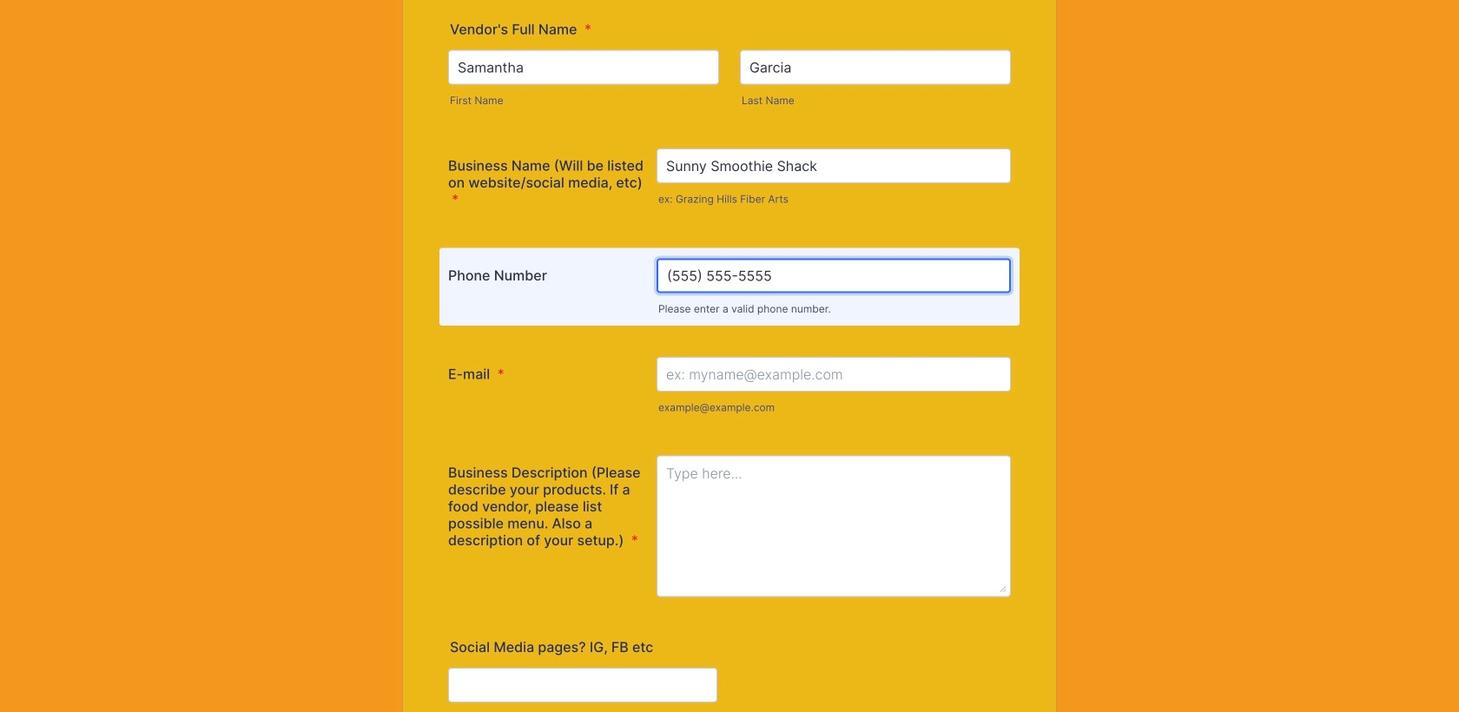 Task type: locate. For each thing, give the bounding box(es) containing it.
None text field
[[448, 50, 719, 85], [740, 50, 1011, 85], [448, 668, 718, 703], [448, 50, 719, 85], [740, 50, 1011, 85], [448, 668, 718, 703]]

Type here... text field
[[657, 456, 1011, 597]]

  telephone field
[[657, 259, 1011, 293]]

None text field
[[657, 149, 1011, 183]]



Task type: describe. For each thing, give the bounding box(es) containing it.
ex: myname@example.com email field
[[657, 357, 1011, 392]]



Task type: vqa. For each thing, say whether or not it's contained in the screenshot.
the bottommost   text box
no



